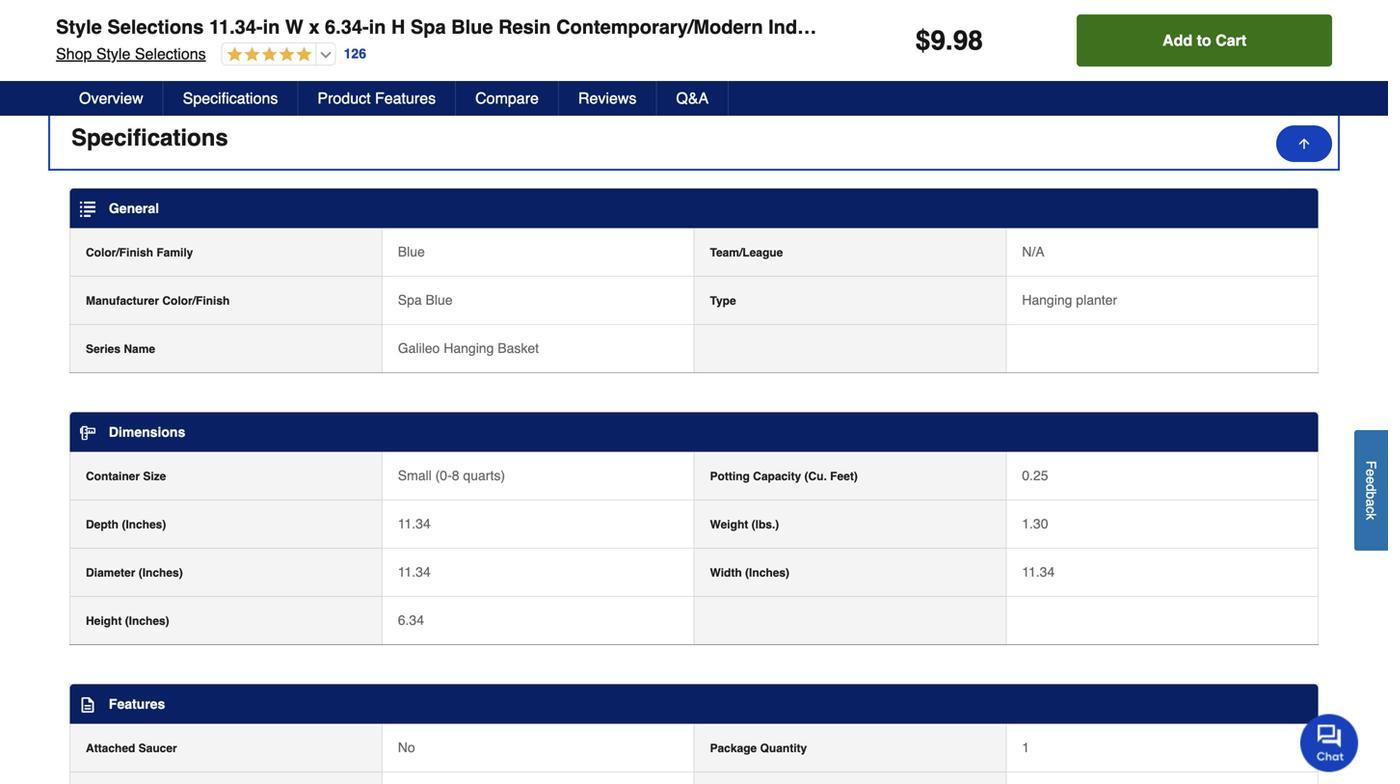 Task type: locate. For each thing, give the bounding box(es) containing it.
0 vertical spatial color/finish
[[86, 246, 153, 259]]

11.34
[[398, 516, 431, 531], [398, 564, 431, 579], [1023, 564, 1055, 579]]

1 e from the top
[[1364, 469, 1380, 476]]

0 vertical spatial selections
[[107, 16, 204, 38]]

c
[[1364, 506, 1380, 513]]

selections up shop style selections
[[107, 16, 204, 38]]

2 vertical spatial hanging
[[444, 340, 494, 356]]

specifications
[[183, 89, 278, 107], [71, 124, 228, 151]]

saucer
[[139, 741, 177, 755]]

quarts)
[[463, 468, 505, 483]]

diameter
[[86, 566, 135, 579]]

capacity
[[753, 469, 802, 483]]

family
[[157, 246, 193, 259]]

0 vertical spatial features
[[375, 89, 436, 107]]

color/finish down family
[[162, 294, 230, 307]]

(inches) right depth at the bottom
[[122, 518, 166, 531]]

compare button
[[456, 81, 559, 116]]

(inches) right diameter
[[139, 566, 183, 579]]

e up d
[[1364, 469, 1380, 476]]

required)
[[341, 37, 395, 52]]

blue left resin
[[452, 16, 493, 38]]

size
[[143, 469, 166, 483]]

x
[[309, 16, 320, 38]]

features
[[375, 89, 436, 107], [109, 696, 165, 712]]

specifications button down materials
[[164, 81, 298, 116]]

0 vertical spatial hanging
[[916, 16, 993, 38]]

11.34-
[[209, 16, 263, 38]]

spa right h at the left
[[411, 16, 446, 38]]

1 horizontal spatial hanging
[[916, 16, 993, 38]]

spa
[[411, 16, 446, 38], [398, 292, 422, 307]]

features right product
[[375, 89, 436, 107]]

chat invite button image
[[1301, 713, 1360, 772]]

9
[[931, 25, 946, 56]]

feet)
[[831, 469, 858, 483]]

specifications button
[[164, 81, 298, 116], [50, 108, 1339, 169]]

add
[[1163, 31, 1193, 49]]

selections down protects
[[135, 45, 206, 63]]

inhibitor
[[109, 18, 157, 33]]

in left w
[[263, 16, 280, 38]]

0 horizontal spatial in
[[263, 16, 280, 38]]

features up "attached saucer"
[[109, 696, 165, 712]]

(cu.
[[805, 469, 827, 483]]

depth (inches)
[[86, 518, 166, 531]]

0 vertical spatial specifications
[[183, 89, 278, 107]]

1 vertical spatial features
[[109, 696, 165, 712]]

drainage
[[183, 37, 235, 52]]

features inside button
[[375, 89, 436, 107]]

specifications down materials
[[183, 89, 278, 107]]

0 horizontal spatial color/finish
[[86, 246, 153, 259]]

(no
[[275, 37, 295, 52]]

weight
[[710, 518, 749, 531]]

cart
[[1216, 31, 1247, 49]]

f
[[1364, 461, 1380, 469]]

b
[[1364, 491, 1380, 499]]

color/finish down general
[[86, 246, 153, 259]]

blue up galileo at the top of page
[[426, 292, 453, 307]]

depth
[[86, 518, 119, 531]]

container
[[86, 469, 140, 483]]

uv
[[87, 18, 106, 33]]

spa up galileo at the top of page
[[398, 292, 422, 307]]

type
[[710, 294, 736, 307]]

(inches) right height in the left of the page
[[125, 614, 169, 628]]

spa blue
[[398, 292, 453, 307]]

style
[[56, 16, 102, 38], [96, 45, 131, 63]]

no
[[398, 739, 415, 755]]

1 horizontal spatial in
[[369, 16, 386, 38]]

1 vertical spatial hanging
[[1023, 292, 1073, 307]]

using
[[124, 56, 157, 71]]

e up "b"
[[1364, 476, 1380, 484]]

(inches) right width
[[746, 566, 790, 579]]

blue up spa blue
[[398, 244, 425, 259]]

overview
[[79, 89, 143, 107]]

in
[[263, 16, 280, 38], [369, 16, 386, 38]]

11.34 up 6.34
[[398, 564, 431, 579]]

attached saucer
[[86, 741, 177, 755]]

0 horizontal spatial features
[[109, 696, 165, 712]]

in left h at the left
[[369, 16, 386, 38]]

1 vertical spatial selections
[[135, 45, 206, 63]]

2 vertical spatial blue
[[426, 292, 453, 307]]

fading
[[259, 18, 296, 33]]

general
[[109, 200, 159, 216]]

$
[[916, 25, 931, 56]]

11.34 down the small
[[398, 516, 431, 531]]

11.34 down the 1.30
[[1023, 564, 1055, 579]]

add to cart
[[1163, 31, 1247, 49]]

(0-
[[436, 468, 452, 483]]

contemporary/modern
[[557, 16, 763, 38]]

list view image
[[80, 202, 95, 217]]

overview button
[[60, 81, 164, 116]]

1 in from the left
[[263, 16, 280, 38]]

e
[[1364, 469, 1380, 476], [1364, 476, 1380, 484]]

8
[[452, 468, 460, 483]]

arrow up image
[[1297, 136, 1313, 151]]

manufacturer
[[86, 294, 159, 307]]

1 vertical spatial style
[[96, 45, 131, 63]]

color/finish
[[86, 246, 153, 259], [162, 294, 230, 307]]

made
[[87, 56, 121, 71]]

1 horizontal spatial color/finish
[[162, 294, 230, 307]]

name
[[124, 342, 155, 356]]

0 horizontal spatial hanging
[[444, 340, 494, 356]]

blue
[[452, 16, 493, 38], [398, 244, 425, 259], [426, 292, 453, 307]]

q&a
[[676, 89, 709, 107]]

1 horizontal spatial features
[[375, 89, 436, 107]]

specifications down overview 'button'
[[71, 124, 228, 151]]

2 e from the top
[[1364, 476, 1380, 484]]

protects
[[160, 18, 208, 33]]

recycled
[[160, 56, 211, 71]]

(inches)
[[122, 518, 166, 531], [139, 566, 183, 579], [746, 566, 790, 579], [125, 614, 169, 628]]



Task type: vqa. For each thing, say whether or not it's contained in the screenshot.
Container Size
yes



Task type: describe. For each thing, give the bounding box(es) containing it.
2 horizontal spatial hanging
[[1023, 292, 1073, 307]]

to
[[1197, 31, 1212, 49]]

compare
[[476, 89, 539, 107]]

series
[[86, 342, 121, 356]]

$ 9 . 98
[[916, 25, 984, 56]]

q&a button
[[657, 81, 729, 116]]

small (0-8 quarts)
[[398, 468, 505, 483]]

n/a
[[1023, 244, 1045, 259]]

h
[[391, 16, 405, 38]]

notes image
[[80, 697, 95, 713]]

chevron up image
[[1298, 128, 1317, 147]]

f e e d b a c k
[[1364, 461, 1380, 520]]

(inches) for depth (inches)
[[122, 518, 166, 531]]

product
[[318, 89, 371, 107]]

1 vertical spatial color/finish
[[162, 294, 230, 307]]

out
[[160, 37, 179, 52]]

small
[[398, 468, 432, 483]]

resin
[[499, 16, 551, 38]]

container size
[[86, 469, 166, 483]]

1 vertical spatial specifications
[[71, 124, 228, 151]]

product features
[[318, 89, 436, 107]]

1.30
[[1023, 516, 1049, 531]]

knock-
[[121, 37, 160, 52]]

11.34 for 1.30
[[398, 516, 431, 531]]

dimensions
[[109, 424, 185, 440]]

(inches) for width (inches)
[[746, 566, 790, 579]]

add to cart button
[[1077, 14, 1333, 67]]

w
[[285, 16, 304, 38]]

potting
[[710, 469, 750, 483]]

2 in from the left
[[369, 16, 386, 38]]

package quantity
[[710, 741, 807, 755]]

holes
[[239, 37, 271, 52]]

shop
[[56, 45, 92, 63]]

materials
[[214, 56, 269, 71]]

quantity
[[760, 741, 807, 755]]

style selections 11.34-in w x 6.34-in h spa blue resin contemporary/modern indoor/outdoor hanging planter
[[56, 16, 1063, 38]]

0 vertical spatial style
[[56, 16, 102, 38]]

1 vertical spatial spa
[[398, 292, 422, 307]]

(inches) for height (inches)
[[125, 614, 169, 628]]

indoor/outdoor
[[769, 16, 910, 38]]

f e e d b a c k button
[[1355, 430, 1389, 551]]

hanging planter
[[1023, 292, 1118, 307]]

k
[[1364, 513, 1380, 520]]

0.25
[[1023, 468, 1049, 483]]

98
[[954, 25, 984, 56]]

manufacturer color/finish
[[86, 294, 230, 307]]

0 vertical spatial blue
[[452, 16, 493, 38]]

basket
[[498, 340, 539, 356]]

6.34
[[398, 612, 424, 628]]

team/league
[[710, 246, 783, 259]]

height (inches)
[[86, 614, 169, 628]]

11.34 for 11.34
[[398, 564, 431, 579]]

0 vertical spatial spa
[[411, 16, 446, 38]]

planter
[[998, 16, 1063, 38]]

series name
[[86, 342, 155, 356]]

weight (lbs.)
[[710, 518, 780, 531]]

.
[[946, 25, 954, 56]]

1
[[1023, 739, 1030, 755]]

drilling
[[298, 37, 337, 52]]

planter
[[1077, 292, 1118, 307]]

(inches) for diameter (inches)
[[139, 566, 183, 579]]

height
[[86, 614, 122, 628]]

color/finish family
[[86, 246, 193, 259]]

attached
[[86, 741, 135, 755]]

126
[[344, 46, 366, 61]]

diameter (inches)
[[86, 566, 183, 579]]

6.34-
[[325, 16, 369, 38]]

shop style selections
[[56, 45, 206, 63]]

dimensions image
[[80, 425, 95, 441]]

d
[[1364, 484, 1380, 491]]

reviews button
[[559, 81, 657, 116]]

(lbs.)
[[752, 518, 780, 531]]

specifications button down q&a in the top of the page
[[50, 108, 1339, 169]]

galileo
[[398, 340, 440, 356]]

easy
[[87, 37, 117, 52]]

reviews
[[579, 89, 637, 107]]

against
[[212, 18, 256, 33]]

potting capacity (cu. feet)
[[710, 469, 858, 483]]

uv inhibitor protects against fading easy knock-out drainage holes (no drilling required) made using recycled materials
[[87, 18, 395, 71]]

a
[[1364, 499, 1380, 506]]

product features button
[[298, 81, 456, 116]]

galileo hanging basket
[[398, 340, 539, 356]]

4.8 stars image
[[222, 46, 312, 64]]

1 vertical spatial blue
[[398, 244, 425, 259]]



